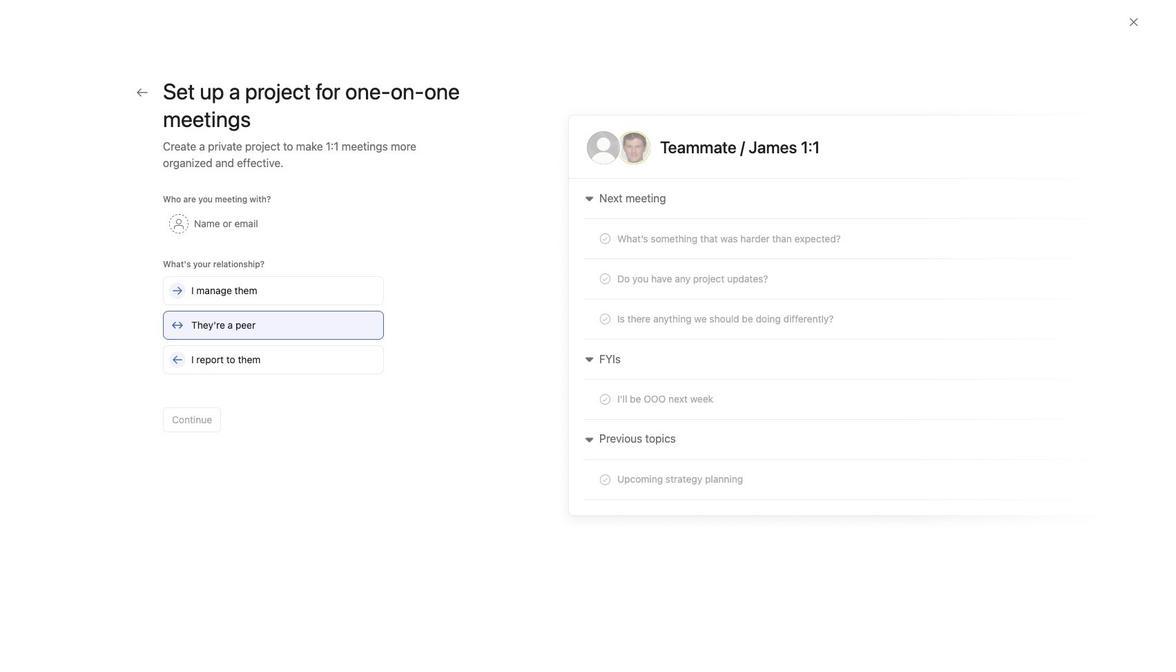 Task type: locate. For each thing, give the bounding box(es) containing it.
1 mark complete image from the top
[[258, 322, 275, 338]]

0 vertical spatial mark complete image
[[258, 322, 275, 338]]

list item
[[244, 293, 1073, 318], [244, 318, 1073, 343], [244, 367, 1073, 392], [244, 392, 1073, 417], [244, 417, 1073, 442], [267, 530, 301, 565], [285, 596, 305, 616]]

close image
[[1129, 17, 1140, 28], [1129, 17, 1140, 28]]

0 vertical spatial mark complete image
[[258, 297, 275, 314]]

2 mark complete image from the top
[[258, 347, 275, 363]]

dependencies image
[[258, 272, 275, 289]]

mark complete image for mark complete option
[[258, 297, 275, 314]]

mark complete image for 2nd mark complete checkbox from the top
[[258, 347, 275, 363]]

1 vertical spatial mark complete checkbox
[[258, 347, 275, 363]]

mark complete image
[[258, 322, 275, 338], [258, 372, 275, 388]]

1 mark complete image from the top
[[258, 297, 275, 314]]

mark complete image down dependencies icon
[[258, 297, 275, 314]]

0 vertical spatial mark complete checkbox
[[258, 322, 275, 338]]

go back image
[[137, 87, 148, 98]]

Mark complete checkbox
[[258, 322, 275, 338], [258, 347, 275, 363], [258, 372, 275, 388]]

1 vertical spatial mark complete image
[[258, 347, 275, 363]]

mark complete image down mark complete option
[[258, 347, 275, 363]]

mark complete image
[[258, 297, 275, 314], [258, 347, 275, 363]]

1 vertical spatial mark complete image
[[258, 372, 275, 388]]

Mark complete checkbox
[[258, 297, 275, 314]]

2 vertical spatial mark complete checkbox
[[258, 372, 275, 388]]

this is a preview of your project image
[[555, 105, 1116, 532]]

2 mark complete image from the top
[[258, 372, 275, 388]]

list box
[[417, 6, 749, 28]]



Task type: describe. For each thing, give the bounding box(es) containing it.
global element
[[0, 34, 166, 117]]

2 mark complete checkbox from the top
[[258, 347, 275, 363]]

3 mark complete checkbox from the top
[[258, 372, 275, 388]]

1 mark complete checkbox from the top
[[258, 322, 275, 338]]



Task type: vqa. For each thing, say whether or not it's contained in the screenshot.
the 29
no



